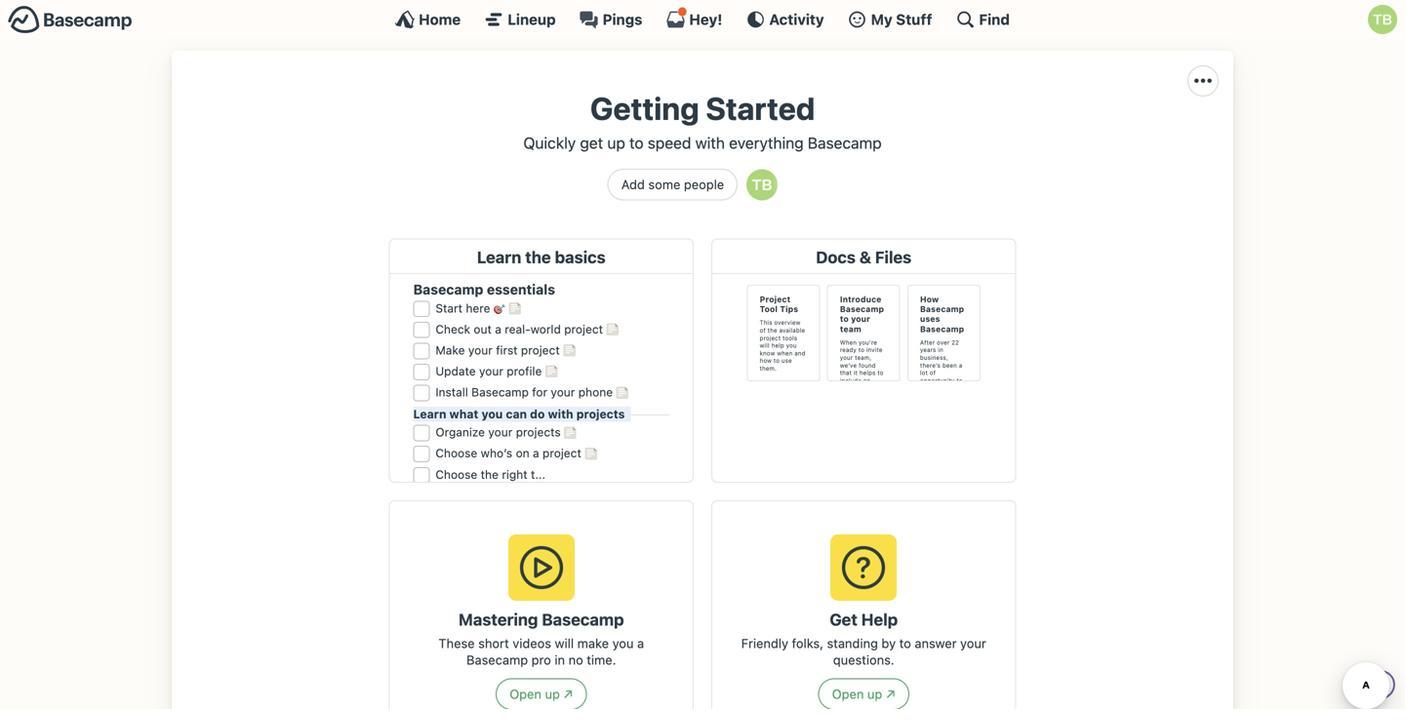 Task type: locate. For each thing, give the bounding box(es) containing it.
started
[[706, 90, 815, 127]]

lineup link
[[484, 10, 556, 29]]

home link
[[395, 10, 461, 29]]

everything
[[729, 134, 804, 152]]

some
[[648, 177, 681, 192]]

my stuff
[[871, 11, 932, 28]]

find button
[[956, 10, 1010, 29]]

activity link
[[746, 10, 824, 29]]

pings
[[603, 11, 643, 28]]

getting
[[590, 90, 699, 127]]

speed
[[648, 134, 691, 152]]

tim burton image
[[747, 169, 778, 200]]

to
[[629, 134, 644, 152]]

people
[[684, 177, 724, 192]]



Task type: describe. For each thing, give the bounding box(es) containing it.
switch accounts image
[[8, 5, 133, 35]]

add some people link
[[608, 169, 738, 201]]

hey!
[[689, 11, 722, 28]]

add some people
[[621, 177, 724, 192]]

hey! button
[[666, 7, 722, 29]]

up
[[607, 134, 625, 152]]

getting started quickly get up to speed with everything basecamp
[[523, 90, 882, 152]]

quickly
[[523, 134, 576, 152]]

add
[[621, 177, 645, 192]]

find
[[979, 11, 1010, 28]]

my
[[871, 11, 893, 28]]

with
[[695, 134, 725, 152]]

home
[[419, 11, 461, 28]]

basecamp
[[808, 134, 882, 152]]

get
[[580, 134, 603, 152]]

pings button
[[579, 10, 643, 29]]

my stuff button
[[848, 10, 932, 29]]

tim burton image
[[1368, 5, 1397, 34]]

activity
[[769, 11, 824, 28]]

stuff
[[896, 11, 932, 28]]

lineup
[[508, 11, 556, 28]]

main element
[[0, 0, 1405, 38]]



Task type: vqa. For each thing, say whether or not it's contained in the screenshot.
Home Link
yes



